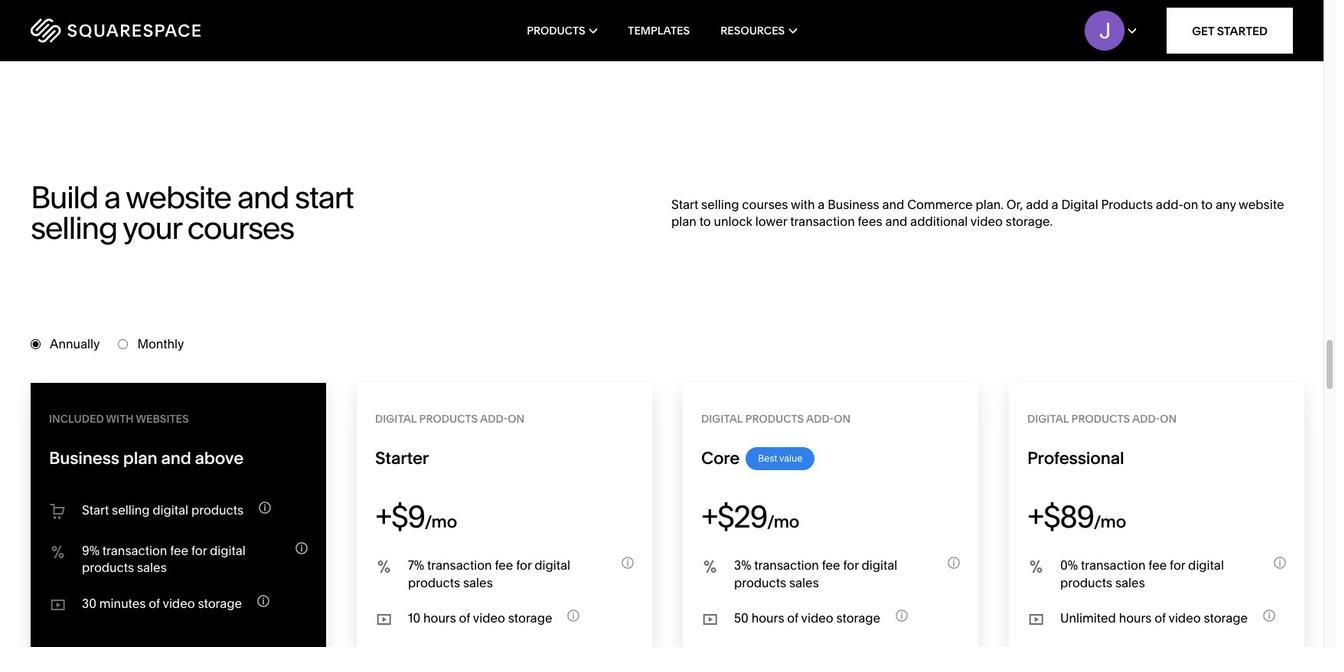 Task type: describe. For each thing, give the bounding box(es) containing it.
get
[[1192, 23, 1215, 38]]

included with websites
[[49, 412, 189, 426]]

for for +$9
[[516, 558, 532, 573]]

10 hours of video storage
[[408, 610, 552, 626]]

best value
[[758, 453, 803, 464]]

storage.
[[1006, 214, 1053, 229]]

sales for +$29
[[789, 575, 819, 590]]

digital products add-on for +$29
[[701, 412, 851, 426]]

hours for +$89
[[1119, 610, 1152, 626]]

/mo for +$9
[[425, 511, 457, 532]]

start selling courses with a business and commerce plan. or, add a digital products add-on to any website plan to unlock lower transaction fees and additional video storage.
[[672, 196, 1284, 229]]

30
[[82, 595, 96, 611]]

annually
[[50, 336, 100, 351]]

templates
[[628, 24, 690, 38]]

lower
[[755, 214, 787, 229]]

included
[[49, 412, 104, 426]]

core
[[701, 448, 740, 469]]

any
[[1216, 196, 1236, 212]]

unlock
[[714, 214, 753, 229]]

digital inside 9% transaction fee for digital products sales
[[210, 543, 246, 558]]

Monthly radio
[[118, 339, 128, 349]]

10
[[408, 610, 420, 626]]

digital for +$9
[[375, 412, 417, 426]]

start selling digital products
[[82, 502, 244, 517]]

courses inside start selling courses with a business and commerce plan. or, add a digital products add-on to any website plan to unlock lower transaction fees and additional video storage.
[[742, 196, 788, 212]]

a inside the build a website and start selling your courses
[[104, 178, 120, 216]]

fee for +$89
[[1149, 558, 1167, 573]]

add
[[1026, 196, 1049, 212]]

commerce
[[908, 196, 973, 212]]

value
[[780, 453, 803, 464]]

bloom template image
[[1074, 0, 1335, 57]]

additional
[[910, 214, 968, 229]]

unlimited hours of video storage
[[1060, 610, 1248, 626]]

video for +$29
[[801, 610, 834, 626]]

sales for +$9
[[463, 575, 493, 590]]

plan inside start selling courses with a business and commerce plan. or, add a digital products add-on to any website plan to unlock lower transaction fees and additional video storage.
[[672, 214, 697, 229]]

start
[[295, 178, 353, 216]]

and down the websites
[[161, 448, 191, 469]]

storage for +$29
[[836, 610, 881, 626]]

products button
[[527, 0, 597, 61]]

0 horizontal spatial to
[[700, 214, 711, 229]]

add- for +$29
[[806, 412, 834, 426]]

websites
[[136, 412, 189, 426]]

products for +$29
[[745, 412, 804, 426]]

+$29
[[701, 498, 767, 535]]

2 horizontal spatial a
[[1052, 196, 1059, 212]]

starter
[[375, 448, 429, 469]]

fee for +$29
[[822, 558, 841, 573]]

hours for +$9
[[423, 610, 456, 626]]

add- for +$89
[[1132, 412, 1160, 426]]

digital for +$29
[[701, 412, 743, 426]]

monthly
[[137, 336, 184, 351]]

1 vertical spatial with
[[106, 412, 134, 426]]

hours for +$29
[[752, 610, 784, 626]]

on for +$29
[[834, 412, 851, 426]]

templates link
[[628, 0, 690, 61]]

website inside the build a website and start selling your courses
[[126, 178, 231, 216]]

fees
[[858, 214, 883, 229]]

products for +$89
[[1072, 412, 1130, 426]]

transaction inside 9% transaction fee for digital products sales
[[102, 543, 167, 558]]

products inside 9% transaction fee for digital products sales
[[82, 560, 134, 575]]

products for +$89
[[1060, 575, 1113, 590]]

build
[[31, 178, 98, 216]]

get started link
[[1167, 8, 1293, 54]]

selling inside the build a website and start selling your courses
[[31, 209, 117, 247]]

business plan and above
[[49, 448, 244, 469]]

/mo for +$89
[[1094, 511, 1126, 532]]

+$89 /mo
[[1028, 498, 1126, 535]]

+$29 /mo
[[701, 498, 800, 535]]

products for +$9
[[408, 575, 460, 590]]

on for +$89
[[1160, 412, 1177, 426]]

transaction inside start selling courses with a business and commerce plan. or, add a digital products add-on to any website plan to unlock lower transaction fees and additional video storage.
[[790, 214, 855, 229]]

best
[[758, 453, 778, 464]]



Task type: vqa. For each thing, say whether or not it's contained in the screenshot.
website,
no



Task type: locate. For each thing, give the bounding box(es) containing it.
1 horizontal spatial business
[[828, 196, 880, 212]]

for up the 50 hours of video storage
[[843, 558, 859, 573]]

selling inside start selling courses with a business and commerce plan. or, add a digital products add-on to any website plan to unlock lower transaction fees and additional video storage.
[[701, 196, 739, 212]]

plan down included with websites
[[123, 448, 157, 469]]

/mo inside +$89 /mo
[[1094, 511, 1126, 532]]

sales
[[137, 560, 167, 575], [463, 575, 493, 590], [789, 575, 819, 590], [1116, 575, 1145, 590]]

fee inside 9% transaction fee for digital products sales
[[170, 543, 188, 558]]

fee
[[170, 543, 188, 558], [495, 558, 513, 573], [822, 558, 841, 573], [1149, 558, 1167, 573]]

products down 9%
[[82, 560, 134, 575]]

transaction for +$89
[[1081, 558, 1146, 573]]

of
[[149, 595, 160, 611], [459, 610, 470, 626], [787, 610, 799, 626], [1155, 610, 1166, 626]]

sales for +$89
[[1116, 575, 1145, 590]]

products inside 3% transaction fee for digital products sales
[[734, 575, 786, 590]]

sales up 10 hours of video storage
[[463, 575, 493, 590]]

2 horizontal spatial digital products add-on
[[1028, 412, 1177, 426]]

add- inside start selling courses with a business and commerce plan. or, add a digital products add-on to any website plan to unlock lower transaction fees and additional video storage.
[[1156, 196, 1184, 212]]

/mo up 7% transaction fee for digital products sales
[[425, 511, 457, 532]]

digital products add-on up the professional
[[1028, 412, 1177, 426]]

courses
[[742, 196, 788, 212], [187, 209, 294, 247]]

to left unlock
[[700, 214, 711, 229]]

hours right 50
[[752, 610, 784, 626]]

get started
[[1192, 23, 1268, 38]]

sales up unlimited hours of video storage
[[1116, 575, 1145, 590]]

0 horizontal spatial digital products add-on
[[375, 412, 525, 426]]

plan
[[672, 214, 697, 229], [123, 448, 157, 469]]

on for +$9
[[508, 412, 525, 426]]

professional
[[1028, 448, 1124, 469]]

/mo inside +$9 /mo
[[425, 511, 457, 532]]

digital inside start selling courses with a business and commerce plan. or, add a digital products add-on to any website plan to unlock lower transaction fees and additional video storage.
[[1062, 196, 1099, 212]]

selling
[[701, 196, 739, 212], [31, 209, 117, 247], [112, 502, 150, 517]]

1 vertical spatial to
[[700, 214, 711, 229]]

fee inside 3% transaction fee for digital products sales
[[822, 558, 841, 573]]

/mo
[[425, 511, 457, 532], [767, 511, 800, 532], [1094, 511, 1126, 532]]

kusa template image
[[0, 0, 504, 57]]

7%
[[408, 558, 424, 573]]

start inside start selling courses with a business and commerce plan. or, add a digital products add-on to any website plan to unlock lower transaction fees and additional video storage.
[[672, 196, 699, 212]]

squarespace logo image
[[31, 18, 201, 43]]

fee up 10 hours of video storage
[[495, 558, 513, 573]]

fee inside 7% transaction fee for digital products sales
[[495, 558, 513, 573]]

3 /mo from the left
[[1094, 511, 1126, 532]]

on inside start selling courses with a business and commerce plan. or, add a digital products add-on to any website plan to unlock lower transaction fees and additional video storage.
[[1184, 196, 1199, 212]]

started
[[1217, 23, 1268, 38]]

digital products add-on up "starter" at the bottom of page
[[375, 412, 525, 426]]

digital up the professional
[[1028, 412, 1069, 426]]

digital inside 3% transaction fee for digital products sales
[[862, 558, 898, 573]]

0 horizontal spatial courses
[[187, 209, 294, 247]]

squarespace logo link
[[31, 18, 283, 43]]

products inside button
[[527, 24, 585, 38]]

products down 0%
[[1060, 575, 1113, 590]]

1 horizontal spatial plan
[[672, 214, 697, 229]]

transaction left fees
[[790, 214, 855, 229]]

and
[[237, 178, 289, 216], [882, 196, 905, 212], [885, 214, 908, 229], [161, 448, 191, 469]]

1 horizontal spatial to
[[1201, 196, 1213, 212]]

products for +$29
[[734, 575, 786, 590]]

1 vertical spatial start
[[82, 502, 109, 517]]

0 vertical spatial to
[[1201, 196, 1213, 212]]

digital products add-on up best value
[[701, 412, 851, 426]]

sales inside 0% transaction fee for digital products sales
[[1116, 575, 1145, 590]]

fee up unlimited hours of video storage
[[1149, 558, 1167, 573]]

hours
[[423, 610, 456, 626], [752, 610, 784, 626], [1119, 610, 1152, 626]]

products for +$9
[[419, 412, 478, 426]]

0 horizontal spatial plan
[[123, 448, 157, 469]]

plan left unlock
[[672, 214, 697, 229]]

digital up core
[[701, 412, 743, 426]]

transaction right 3%
[[754, 558, 819, 573]]

for up unlimited hours of video storage
[[1170, 558, 1186, 573]]

1 horizontal spatial start
[[672, 196, 699, 212]]

sales inside 9% transaction fee for digital products sales
[[137, 560, 167, 575]]

for for +$89
[[1170, 558, 1186, 573]]

0 horizontal spatial business
[[49, 448, 119, 469]]

1 horizontal spatial hours
[[752, 610, 784, 626]]

for inside 7% transaction fee for digital products sales
[[516, 558, 532, 573]]

digital for +$89
[[1188, 558, 1224, 573]]

video inside start selling courses with a business and commerce plan. or, add a digital products add-on to any website plan to unlock lower transaction fees and additional video storage.
[[971, 214, 1003, 229]]

digital products add-on for +$9
[[375, 412, 525, 426]]

0 vertical spatial plan
[[672, 214, 697, 229]]

selling for start selling digital products
[[112, 502, 150, 517]]

transaction inside 0% transaction fee for digital products sales
[[1081, 558, 1146, 573]]

products inside start selling courses with a business and commerce plan. or, add a digital products add-on to any website plan to unlock lower transaction fees and additional video storage.
[[1101, 196, 1153, 212]]

50
[[734, 610, 749, 626]]

products down '7%'
[[408, 575, 460, 590]]

and right fees
[[885, 214, 908, 229]]

plan.
[[976, 196, 1004, 212]]

for for +$29
[[843, 558, 859, 573]]

2 hours from the left
[[752, 610, 784, 626]]

products
[[191, 502, 244, 517], [82, 560, 134, 575], [408, 575, 460, 590], [734, 575, 786, 590], [1060, 575, 1113, 590]]

digital products add-on
[[375, 412, 525, 426], [701, 412, 851, 426], [1028, 412, 1177, 426]]

digital inside 7% transaction fee for digital products sales
[[535, 558, 570, 573]]

+$9 /mo
[[375, 498, 457, 535]]

0 vertical spatial start
[[672, 196, 699, 212]]

1 horizontal spatial courses
[[742, 196, 788, 212]]

0 vertical spatial with
[[791, 196, 815, 212]]

0 horizontal spatial with
[[106, 412, 134, 426]]

Annually radio
[[31, 339, 41, 349]]

transaction right 9%
[[102, 543, 167, 558]]

to
[[1201, 196, 1213, 212], [700, 214, 711, 229]]

of right 10
[[459, 610, 470, 626]]

transaction for +$29
[[754, 558, 819, 573]]

start for start selling digital products
[[82, 502, 109, 517]]

your
[[122, 209, 181, 247]]

sales up "30 minutes of video storage"
[[137, 560, 167, 575]]

for inside 3% transaction fee for digital products sales
[[843, 558, 859, 573]]

digital for +$9
[[535, 558, 570, 573]]

a
[[104, 178, 120, 216], [818, 196, 825, 212], [1052, 196, 1059, 212]]

2 digital products add-on from the left
[[701, 412, 851, 426]]

transaction right '7%'
[[427, 558, 492, 573]]

2 /mo from the left
[[767, 511, 800, 532]]

storage for +$9
[[508, 610, 552, 626]]

video down 9% transaction fee for digital products sales
[[163, 595, 195, 611]]

selling for start selling courses with a business and commerce plan. or, add a digital products add-on to any website plan to unlock lower transaction fees and additional video storage.
[[701, 196, 739, 212]]

fee inside 0% transaction fee for digital products sales
[[1149, 558, 1167, 573]]

0 horizontal spatial /mo
[[425, 511, 457, 532]]

7% transaction fee for digital products sales
[[408, 558, 570, 590]]

transaction inside 3% transaction fee for digital products sales
[[754, 558, 819, 573]]

storage for +$89
[[1204, 610, 1248, 626]]

and inside the build a website and start selling your courses
[[237, 178, 289, 216]]

0% transaction fee for digital products sales
[[1060, 558, 1224, 590]]

business
[[828, 196, 880, 212], [49, 448, 119, 469]]

video down 0% transaction fee for digital products sales
[[1169, 610, 1201, 626]]

business down included
[[49, 448, 119, 469]]

1 horizontal spatial website
[[1239, 196, 1284, 212]]

website inside start selling courses with a business and commerce plan. or, add a digital products add-on to any website plan to unlock lower transaction fees and additional video storage.
[[1239, 196, 1284, 212]]

3 digital products add-on from the left
[[1028, 412, 1177, 426]]

sales inside 3% transaction fee for digital products sales
[[789, 575, 819, 590]]

of down 0% transaction fee for digital products sales
[[1155, 610, 1166, 626]]

for down start selling digital products
[[191, 543, 207, 558]]

digital products add-on for +$89
[[1028, 412, 1177, 426]]

storage
[[198, 595, 242, 611], [508, 610, 552, 626], [836, 610, 881, 626], [1204, 610, 1248, 626]]

and up fees
[[882, 196, 905, 212]]

digital for +$89
[[1028, 412, 1069, 426]]

for inside 0% transaction fee for digital products sales
[[1170, 558, 1186, 573]]

build a website and start selling your courses
[[31, 178, 353, 247]]

minutes
[[99, 595, 146, 611]]

for up 10 hours of video storage
[[516, 558, 532, 573]]

sales inside 7% transaction fee for digital products sales
[[463, 575, 493, 590]]

on
[[1184, 196, 1199, 212], [508, 412, 525, 426], [834, 412, 851, 426], [1160, 412, 1177, 426]]

0 horizontal spatial a
[[104, 178, 120, 216]]

+$89
[[1028, 498, 1094, 535]]

for inside 9% transaction fee for digital products sales
[[191, 543, 207, 558]]

to left any at the top right of page
[[1201, 196, 1213, 212]]

products inside 0% transaction fee for digital products sales
[[1060, 575, 1113, 590]]

of right minutes
[[149, 595, 160, 611]]

add- for +$9
[[480, 412, 508, 426]]

transaction for +$9
[[427, 558, 492, 573]]

sales up the 50 hours of video storage
[[789, 575, 819, 590]]

transaction inside 7% transaction fee for digital products sales
[[427, 558, 492, 573]]

courses inside the build a website and start selling your courses
[[187, 209, 294, 247]]

0 vertical spatial business
[[828, 196, 880, 212]]

of down 3% transaction fee for digital products sales on the right of the page
[[787, 610, 799, 626]]

fee for +$9
[[495, 558, 513, 573]]

1 horizontal spatial /mo
[[767, 511, 800, 532]]

of for +$9
[[459, 610, 470, 626]]

9%
[[82, 543, 100, 558]]

business up fees
[[828, 196, 880, 212]]

1 digital products add-on from the left
[[375, 412, 525, 426]]

with
[[791, 196, 815, 212], [106, 412, 134, 426]]

digital
[[1062, 196, 1099, 212], [375, 412, 417, 426], [701, 412, 743, 426], [1028, 412, 1069, 426]]

resources
[[721, 24, 785, 38]]

hours right 10
[[423, 610, 456, 626]]

products down 3%
[[734, 575, 786, 590]]

or,
[[1007, 196, 1023, 212]]

3%
[[734, 558, 752, 573]]

video
[[971, 214, 1003, 229], [163, 595, 195, 611], [473, 610, 505, 626], [801, 610, 834, 626], [1169, 610, 1201, 626]]

1 vertical spatial plan
[[123, 448, 157, 469]]

digital
[[153, 502, 188, 517], [210, 543, 246, 558], [535, 558, 570, 573], [862, 558, 898, 573], [1188, 558, 1224, 573]]

hours down 0% transaction fee for digital products sales
[[1119, 610, 1152, 626]]

30 minutes of video storage
[[82, 595, 242, 611]]

/mo for +$29
[[767, 511, 800, 532]]

start
[[672, 196, 699, 212], [82, 502, 109, 517]]

3 hours from the left
[[1119, 610, 1152, 626]]

1 horizontal spatial a
[[818, 196, 825, 212]]

1 vertical spatial business
[[49, 448, 119, 469]]

video for +$9
[[473, 610, 505, 626]]

video for +$89
[[1169, 610, 1201, 626]]

products inside 7% transaction fee for digital products sales
[[408, 575, 460, 590]]

above
[[195, 448, 244, 469]]

+$9
[[375, 498, 425, 535]]

digital up "starter" at the bottom of page
[[375, 412, 417, 426]]

/mo up 0% transaction fee for digital products sales
[[1094, 511, 1126, 532]]

digital for +$29
[[862, 558, 898, 573]]

products
[[527, 24, 585, 38], [1101, 196, 1153, 212], [419, 412, 478, 426], [745, 412, 804, 426], [1072, 412, 1130, 426]]

video down 3% transaction fee for digital products sales on the right of the page
[[801, 610, 834, 626]]

/mo up 3% transaction fee for digital products sales on the right of the page
[[767, 511, 800, 532]]

products down above
[[191, 502, 244, 517]]

2 horizontal spatial hours
[[1119, 610, 1152, 626]]

resources button
[[721, 0, 797, 61]]

0 horizontal spatial start
[[82, 502, 109, 517]]

1 horizontal spatial with
[[791, 196, 815, 212]]

digital inside 0% transaction fee for digital products sales
[[1188, 558, 1224, 573]]

video down plan.
[[971, 214, 1003, 229]]

/mo inside +$29 /mo
[[767, 511, 800, 532]]

comet template image
[[534, 0, 1043, 57]]

digital right add
[[1062, 196, 1099, 212]]

0%
[[1060, 558, 1078, 573]]

1 hours from the left
[[423, 610, 456, 626]]

fee up the 50 hours of video storage
[[822, 558, 841, 573]]

2 horizontal spatial /mo
[[1094, 511, 1126, 532]]

add-
[[1156, 196, 1184, 212], [480, 412, 508, 426], [806, 412, 834, 426], [1132, 412, 1160, 426]]

start for start selling courses with a business and commerce plan. or, add a digital products add-on to any website plan to unlock lower transaction fees and additional video storage.
[[672, 196, 699, 212]]

of for +$29
[[787, 610, 799, 626]]

50 hours of video storage
[[734, 610, 881, 626]]

business inside start selling courses with a business and commerce plan. or, add a digital products add-on to any website plan to unlock lower transaction fees and additional video storage.
[[828, 196, 880, 212]]

0 horizontal spatial hours
[[423, 610, 456, 626]]

with inside start selling courses with a business and commerce plan. or, add a digital products add-on to any website plan to unlock lower transaction fees and additional video storage.
[[791, 196, 815, 212]]

video down 7% transaction fee for digital products sales
[[473, 610, 505, 626]]

transaction
[[790, 214, 855, 229], [102, 543, 167, 558], [427, 558, 492, 573], [754, 558, 819, 573], [1081, 558, 1146, 573]]

of for +$89
[[1155, 610, 1166, 626]]

9% transaction fee for digital products sales
[[82, 543, 246, 575]]

for
[[191, 543, 207, 558], [516, 558, 532, 573], [843, 558, 859, 573], [1170, 558, 1186, 573]]

website
[[126, 178, 231, 216], [1239, 196, 1284, 212]]

1 horizontal spatial digital products add-on
[[701, 412, 851, 426]]

1 /mo from the left
[[425, 511, 457, 532]]

fee down start selling digital products
[[170, 543, 188, 558]]

transaction right 0%
[[1081, 558, 1146, 573]]

and left start
[[237, 178, 289, 216]]

0 horizontal spatial website
[[126, 178, 231, 216]]

unlimited
[[1060, 610, 1116, 626]]

3% transaction fee for digital products sales
[[734, 558, 898, 590]]



